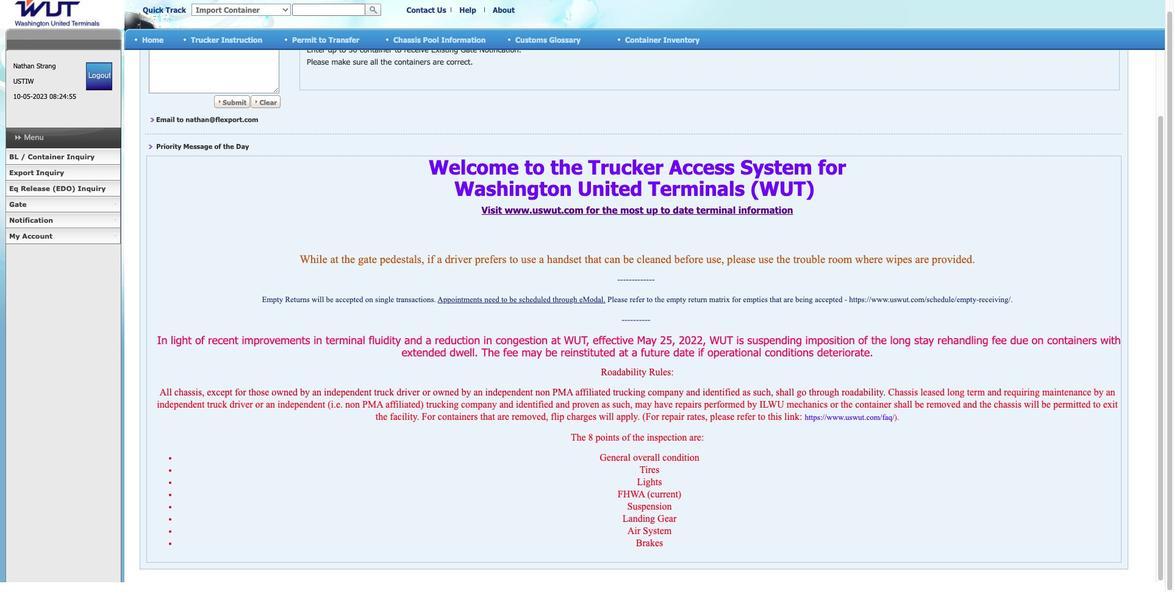 Task type: locate. For each thing, give the bounding box(es) containing it.
2023
[[33, 92, 47, 100]]

gate link
[[5, 197, 121, 212]]

None text field
[[292, 4, 366, 16]]

account
[[22, 232, 53, 240]]

container inventory
[[626, 35, 700, 44]]

contact us link
[[407, 5, 447, 14]]

05-
[[23, 92, 33, 100]]

container left inventory
[[626, 35, 662, 44]]

permit to transfer
[[292, 35, 360, 44]]

trucker
[[191, 35, 219, 44]]

inquiry right (edo)
[[78, 184, 106, 192]]

customs
[[516, 35, 547, 44]]

1 vertical spatial container
[[28, 153, 64, 161]]

home
[[142, 35, 164, 44]]

inquiry
[[67, 153, 95, 161], [36, 168, 64, 176], [78, 184, 106, 192]]

information
[[442, 35, 486, 44]]

us
[[437, 5, 447, 14]]

1 vertical spatial inquiry
[[36, 168, 64, 176]]

08:24:55
[[49, 92, 76, 100]]

ustiw
[[13, 77, 34, 85]]

/
[[21, 153, 25, 161]]

inquiry down bl / container inquiry
[[36, 168, 64, 176]]

container
[[626, 35, 662, 44], [28, 153, 64, 161]]

inquiry for container
[[67, 153, 95, 161]]

contact us
[[407, 5, 447, 14]]

my
[[9, 232, 20, 240]]

container up export inquiry
[[28, 153, 64, 161]]

notification link
[[5, 212, 121, 228]]

inquiry up export inquiry link
[[67, 153, 95, 161]]

login image
[[86, 62, 112, 90]]

notification
[[9, 216, 53, 224]]

bl
[[9, 153, 19, 161]]

chassis
[[394, 35, 421, 44]]

eq
[[9, 184, 18, 192]]

0 vertical spatial container
[[626, 35, 662, 44]]

my account link
[[5, 228, 121, 244]]

0 vertical spatial inquiry
[[67, 153, 95, 161]]

contact
[[407, 5, 435, 14]]

1 horizontal spatial container
[[626, 35, 662, 44]]

2 vertical spatial inquiry
[[78, 184, 106, 192]]

0 horizontal spatial container
[[28, 153, 64, 161]]

about
[[493, 5, 515, 14]]



Task type: vqa. For each thing, say whether or not it's contained in the screenshot.
topmost CONTAINER
yes



Task type: describe. For each thing, give the bounding box(es) containing it.
inventory
[[664, 35, 700, 44]]

chassis pool information
[[394, 35, 486, 44]]

help link
[[460, 5, 477, 14]]

help
[[460, 5, 477, 14]]

export inquiry
[[9, 168, 64, 176]]

quick track
[[143, 5, 186, 14]]

about link
[[493, 5, 515, 14]]

10-
[[13, 92, 23, 100]]

glossary
[[550, 35, 581, 44]]

strang
[[37, 62, 56, 70]]

permit
[[292, 35, 317, 44]]

my account
[[9, 232, 53, 240]]

eq release (edo) inquiry
[[9, 184, 106, 192]]

export inquiry link
[[5, 165, 121, 181]]

customs glossary
[[516, 35, 581, 44]]

track
[[166, 5, 186, 14]]

nathan
[[13, 62, 34, 70]]

quick
[[143, 5, 164, 14]]

transfer
[[329, 35, 360, 44]]

inquiry for (edo)
[[78, 184, 106, 192]]

pool
[[423, 35, 439, 44]]

nathan strang
[[13, 62, 56, 70]]

10-05-2023 08:24:55
[[13, 92, 76, 100]]

export
[[9, 168, 34, 176]]

gate
[[9, 200, 27, 208]]

instruction
[[221, 35, 263, 44]]

release
[[21, 184, 50, 192]]

eq release (edo) inquiry link
[[5, 181, 121, 197]]

to
[[319, 35, 327, 44]]

bl / container inquiry
[[9, 153, 95, 161]]

(edo)
[[52, 184, 76, 192]]

trucker instruction
[[191, 35, 263, 44]]

bl / container inquiry link
[[5, 149, 121, 165]]



